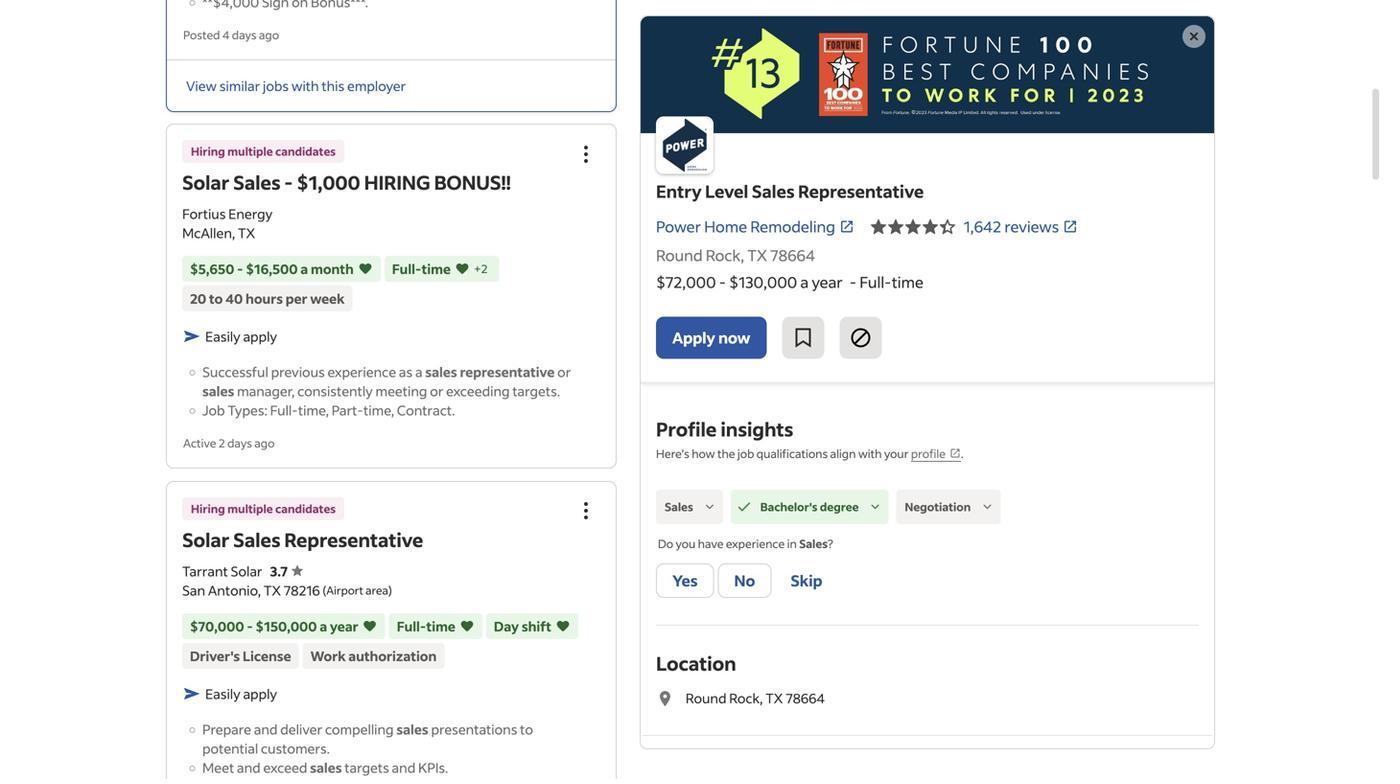 Task type: vqa. For each thing, say whether or not it's contained in the screenshot.
the Recreation
no



Task type: locate. For each thing, give the bounding box(es) containing it.
easily up successful
[[205, 328, 240, 345]]

1 vertical spatial with
[[858, 447, 882, 461]]

full- down the manager,
[[270, 402, 298, 419]]

time
[[422, 260, 451, 278], [892, 272, 924, 292], [426, 618, 456, 636]]

sales down customers.
[[310, 760, 342, 777]]

bachelor's
[[760, 500, 818, 515]]

work authorization
[[310, 648, 437, 665]]

1,642
[[964, 217, 1002, 236]]

to right presentations
[[520, 721, 533, 739]]

matches your preference image left +
[[455, 259, 470, 279]]

multiple for -
[[227, 144, 273, 159]]

year up work
[[330, 618, 358, 636]]

a for $130,000
[[800, 272, 809, 292]]

solar for solar sales representative
[[182, 528, 229, 553]]

hiring multiple candidates up solar sales representative button
[[191, 502, 336, 517]]

1 vertical spatial 78664
[[786, 690, 825, 708]]

missing qualification image for sales
[[701, 499, 718, 516]]

close job details image
[[1183, 25, 1206, 48]]

1 vertical spatial year
[[330, 618, 358, 636]]

meet and exceed sales targets and kpis.
[[202, 760, 448, 777]]

airport
[[326, 584, 363, 598]]

1 vertical spatial to
[[520, 721, 533, 739]]

0 vertical spatial candidates
[[275, 144, 336, 159]]

entry level sales representative
[[656, 180, 924, 202]]

qualifications
[[757, 447, 828, 461]]

matches your preference image up 'work authorization'
[[362, 617, 378, 637]]

matches your preference image for representative
[[459, 617, 475, 637]]

1 vertical spatial hiring multiple candidates
[[191, 502, 336, 517]]

candidates up "$1,000"
[[275, 144, 336, 159]]

full-
[[392, 260, 422, 278], [860, 272, 892, 292], [270, 402, 298, 419], [397, 618, 426, 636]]

and down potential on the left of page
[[237, 760, 261, 777]]

view similar jobs with this employer
[[186, 77, 406, 94]]

year up save this job image
[[812, 272, 843, 292]]

1 vertical spatial round rock, tx 78664
[[686, 690, 825, 708]]

1 time, from the left
[[298, 402, 329, 419]]

easily for solar sales - $1,000 hiring bonus!!
[[205, 328, 240, 345]]

round rock, tx 78664 for location
[[686, 690, 825, 708]]

experience
[[328, 364, 396, 381], [726, 537, 785, 552]]

78664
[[770, 246, 815, 265], [786, 690, 825, 708]]

how
[[692, 447, 715, 461]]

$5,650
[[190, 260, 234, 278]]

0 horizontal spatial representative
[[284, 528, 423, 553]]

0 vertical spatial to
[[209, 290, 223, 307]]

1 vertical spatial days
[[227, 436, 252, 451]]

hours
[[246, 290, 283, 307]]

1 vertical spatial apply
[[243, 686, 277, 703]]

matches your preference image for $70,000 - $150,000 a year
[[362, 617, 378, 637]]

sales right as
[[425, 364, 457, 381]]

mcallen,
[[182, 224, 235, 242]]

matches your preference image left day
[[459, 617, 475, 637]]

0 horizontal spatial year
[[330, 618, 358, 636]]

meeting
[[376, 383, 427, 400]]

experience left in
[[726, 537, 785, 552]]

kpis.
[[418, 760, 448, 777]]

2 for active
[[219, 436, 225, 451]]

round rock, tx 78664 down location
[[686, 690, 825, 708]]

sales
[[233, 170, 281, 195], [752, 180, 795, 202], [665, 500, 693, 515], [233, 528, 281, 553], [799, 537, 828, 552]]

time down 4.3 out of 5 stars image
[[892, 272, 924, 292]]

round for entry level sales representative
[[656, 246, 703, 265]]

time for solar sales - $1,000 hiring bonus!!
[[422, 260, 451, 278]]

0 vertical spatial with
[[291, 77, 319, 94]]

year
[[812, 272, 843, 292], [330, 618, 358, 636]]

apply for representative
[[243, 686, 277, 703]]

1 horizontal spatial matching qualification image
[[867, 499, 884, 516]]

hiring up tarrant
[[191, 502, 225, 517]]

2 easily from the top
[[205, 686, 240, 703]]

a up work
[[320, 618, 327, 636]]

+ 2
[[474, 261, 488, 276]]

part-
[[332, 402, 364, 419]]

degree
[[820, 500, 859, 515]]

2 right active
[[219, 436, 225, 451]]

to inside presentations to potential customers.
[[520, 721, 533, 739]]

1 multiple from the top
[[227, 144, 273, 159]]

0 vertical spatial apply
[[243, 328, 277, 345]]

sales
[[425, 364, 457, 381], [202, 383, 234, 400], [397, 721, 428, 739], [310, 760, 342, 777]]

a
[[301, 260, 308, 278], [800, 272, 809, 292], [415, 364, 423, 381], [320, 618, 327, 636]]

1 horizontal spatial missing qualification image
[[979, 499, 996, 516]]

solar up tarrant
[[182, 528, 229, 553]]

0 vertical spatial rock,
[[706, 246, 744, 265]]

(
[[323, 584, 326, 598]]

a inside successful previous experience as a sales representative or sales manager, consistently meeting or exceeding targets. job types: full-time, part-time, contract.
[[415, 364, 423, 381]]

sales up the you
[[665, 500, 693, 515]]

0 vertical spatial hiring
[[191, 144, 225, 159]]

0 horizontal spatial 2
[[219, 436, 225, 451]]

1 vertical spatial experience
[[726, 537, 785, 552]]

posted 4 days ago
[[183, 27, 279, 42]]

missing qualification image
[[701, 499, 718, 516], [979, 499, 996, 516]]

2 hiring from the top
[[191, 502, 225, 517]]

0 horizontal spatial matching qualification image
[[736, 499, 753, 516]]

matching qualification image up do you have experience in sales ?
[[736, 499, 753, 516]]

1 vertical spatial round
[[686, 690, 727, 708]]

rock, down location
[[729, 690, 763, 708]]

1 apply from the top
[[243, 328, 277, 345]]

a for $150,000
[[320, 618, 327, 636]]

full-time up authorization
[[397, 618, 456, 636]]

0 vertical spatial full-time
[[392, 260, 451, 278]]

experience up consistently at left
[[328, 364, 396, 381]]

0 vertical spatial 2
[[481, 261, 488, 276]]

manager,
[[237, 383, 295, 400]]

ago down types:
[[254, 436, 275, 451]]

this
[[322, 77, 345, 94]]

.
[[961, 447, 964, 461]]

solar up fortius
[[182, 170, 229, 195]]

0 vertical spatial easily apply
[[205, 328, 277, 345]]

1 matches your preference image from the left
[[362, 617, 378, 637]]

1 candidates from the top
[[275, 144, 336, 159]]

1 vertical spatial representative
[[284, 528, 423, 553]]

1 vertical spatial rock,
[[729, 690, 763, 708]]

1 vertical spatial easily apply
[[205, 686, 277, 703]]

ago for active 2 days ago
[[254, 436, 275, 451]]

week
[[310, 290, 345, 307]]

hiring up fortius
[[191, 144, 225, 159]]

your
[[884, 447, 909, 461]]

full- left +
[[392, 260, 422, 278]]

time, down consistently at left
[[298, 402, 329, 419]]

or
[[557, 364, 571, 381], [430, 383, 444, 400]]

2 apply from the top
[[243, 686, 277, 703]]

work
[[310, 648, 346, 665]]

a right $130,000
[[800, 272, 809, 292]]

a for $16,500
[[301, 260, 308, 278]]

0 vertical spatial ago
[[259, 27, 279, 42]]

multiple
[[227, 144, 273, 159], [227, 502, 273, 517]]

2 matches your preference image from the left
[[555, 617, 571, 637]]

0 vertical spatial easily
[[205, 328, 240, 345]]

round up $72,000
[[656, 246, 703, 265]]

profile link
[[911, 447, 961, 462]]

1 easily from the top
[[205, 328, 240, 345]]

- right $72,000
[[719, 272, 726, 292]]

matches your preference image
[[362, 617, 378, 637], [555, 617, 571, 637]]

- right $5,650 at the left of the page
[[237, 260, 243, 278]]

1 vertical spatial candidates
[[275, 502, 336, 517]]

apply
[[243, 328, 277, 345], [243, 686, 277, 703]]

solar sales representative
[[182, 528, 423, 553]]

or up targets.
[[557, 364, 571, 381]]

now
[[718, 328, 751, 348]]

candidates
[[275, 144, 336, 159], [275, 502, 336, 517]]

1 vertical spatial full-time
[[397, 618, 456, 636]]

a right as
[[415, 364, 423, 381]]

0 vertical spatial days
[[232, 27, 257, 42]]

matches your preference image
[[358, 259, 373, 279], [455, 259, 470, 279], [459, 617, 475, 637]]

$16,500
[[246, 260, 298, 278]]

1 horizontal spatial representative
[[798, 180, 924, 202]]

missing qualification image for negotiation
[[979, 499, 996, 516]]

2 vertical spatial solar
[[231, 563, 262, 580]]

candidates up solar sales representative
[[275, 502, 336, 517]]

$70,000
[[190, 618, 244, 636]]

0 horizontal spatial matches your preference image
[[362, 617, 378, 637]]

0 vertical spatial experience
[[328, 364, 396, 381]]

solar up antonio,
[[231, 563, 262, 580]]

representative up 4.3 out of 5 stars image
[[798, 180, 924, 202]]

0 vertical spatial year
[[812, 272, 843, 292]]

0 vertical spatial hiring multiple candidates
[[191, 144, 336, 159]]

solar sales - $1,000 hiring bonus!! button
[[182, 170, 511, 195]]

1 horizontal spatial time,
[[364, 402, 394, 419]]

and
[[254, 721, 278, 739], [237, 760, 261, 777], [392, 760, 416, 777]]

1 vertical spatial ago
[[254, 436, 275, 451]]

40
[[226, 290, 243, 307]]

days for 4
[[232, 27, 257, 42]]

2 multiple from the top
[[227, 502, 273, 517]]

- up driver's license
[[247, 618, 253, 636]]

full- up not interested icon
[[860, 272, 892, 292]]

- for $5,650 - $16,500 a month
[[237, 260, 243, 278]]

job
[[738, 447, 754, 461]]

missing qualification image right negotiation
[[979, 499, 996, 516]]

yes
[[672, 571, 698, 591]]

hiring multiple candidates for representative
[[191, 502, 336, 517]]

prepare
[[202, 721, 251, 739]]

hiring multiple candidates up energy at left
[[191, 144, 336, 159]]

matches your preference image right month
[[358, 259, 373, 279]]

1 horizontal spatial with
[[858, 447, 882, 461]]

days right 4
[[232, 27, 257, 42]]

easily apply down driver's license
[[205, 686, 277, 703]]

sales up 3.7
[[233, 528, 281, 553]]

1 easily apply from the top
[[205, 328, 277, 345]]

1 vertical spatial 2
[[219, 436, 225, 451]]

round for location
[[686, 690, 727, 708]]

solar sales - $1,000 hiring bonus!!
[[182, 170, 511, 195]]

2 matching qualification image from the left
[[867, 499, 884, 516]]

fortius
[[182, 205, 226, 223]]

with left this
[[291, 77, 319, 94]]

0 horizontal spatial to
[[209, 290, 223, 307]]

hiring multiple candidates for -
[[191, 144, 336, 159]]

0 horizontal spatial or
[[430, 383, 444, 400]]

apply for -
[[243, 328, 277, 345]]

round rock, tx 78664
[[656, 246, 815, 265], [686, 690, 825, 708]]

potential
[[202, 741, 258, 758]]

deliver
[[280, 721, 322, 739]]

apply down license
[[243, 686, 277, 703]]

- for $72,000 - $130,000 a year - full-time
[[719, 272, 726, 292]]

missing qualification image inside the negotiation button
[[979, 499, 996, 516]]

easily apply up successful
[[205, 328, 277, 345]]

sales up kpis.
[[397, 721, 428, 739]]

1 missing qualification image from the left
[[701, 499, 718, 516]]

1 horizontal spatial to
[[520, 721, 533, 739]]

tx
[[238, 224, 255, 242], [747, 246, 767, 265], [264, 582, 281, 600], [766, 690, 783, 708]]

0 vertical spatial or
[[557, 364, 571, 381]]

matching qualification image
[[736, 499, 753, 516], [867, 499, 884, 516]]

0 vertical spatial representative
[[798, 180, 924, 202]]

ago right 4
[[259, 27, 279, 42]]

ago
[[259, 27, 279, 42], [254, 436, 275, 451]]

0 vertical spatial solar
[[182, 170, 229, 195]]

rock,
[[706, 246, 744, 265], [729, 690, 763, 708]]

time left +
[[422, 260, 451, 278]]

multiple up energy at left
[[227, 144, 273, 159]]

with left your
[[858, 447, 882, 461]]

to right 20
[[209, 290, 223, 307]]

0 horizontal spatial missing qualification image
[[701, 499, 718, 516]]

representative up airport
[[284, 528, 423, 553]]

1 vertical spatial easily
[[205, 686, 240, 703]]

20 to 40 hours per week
[[190, 290, 345, 307]]

2 easily apply from the top
[[205, 686, 277, 703]]

0 vertical spatial multiple
[[227, 144, 273, 159]]

78664 for location
[[786, 690, 825, 708]]

round down location
[[686, 690, 727, 708]]

0 vertical spatial 78664
[[770, 246, 815, 265]]

1 hiring from the top
[[191, 144, 225, 159]]

view similar jobs with this employer link
[[186, 77, 406, 94]]

0 vertical spatial round rock, tx 78664
[[656, 246, 815, 265]]

2 down 'bonus!!'
[[481, 261, 488, 276]]

round rock, tx 78664 down home
[[656, 246, 815, 265]]

apply down hours
[[243, 328, 277, 345]]

2 missing qualification image from the left
[[979, 499, 996, 516]]

1 vertical spatial solar
[[182, 528, 229, 553]]

or up contract.
[[430, 383, 444, 400]]

1 horizontal spatial year
[[812, 272, 843, 292]]

missing qualification image up have
[[701, 499, 718, 516]]

easily up prepare
[[205, 686, 240, 703]]

1 vertical spatial hiring
[[191, 502, 225, 517]]

active 2 days ago
[[183, 436, 275, 451]]

full- up authorization
[[397, 618, 426, 636]]

2 hiring multiple candidates from the top
[[191, 502, 336, 517]]

candidates for -
[[275, 144, 336, 159]]

sales up energy at left
[[233, 170, 281, 195]]

sales right in
[[799, 537, 828, 552]]

2
[[481, 261, 488, 276], [219, 436, 225, 451]]

power home remodeling logo image
[[641, 16, 1214, 133], [656, 116, 714, 174]]

matches your preference image for -
[[455, 259, 470, 279]]

and up customers.
[[254, 721, 278, 739]]

time for solar sales representative
[[426, 618, 456, 636]]

a left month
[[301, 260, 308, 278]]

multiple up solar sales representative
[[227, 502, 273, 517]]

matches your preference image right shift
[[555, 617, 571, 637]]

yes button
[[656, 564, 714, 599]]

energy
[[228, 205, 273, 223]]

home
[[704, 217, 747, 236]]

0 horizontal spatial experience
[[328, 364, 396, 381]]

- up not interested icon
[[850, 272, 857, 292]]

0 vertical spatial round
[[656, 246, 703, 265]]

remodeling
[[750, 217, 836, 236]]

skip
[[791, 571, 823, 591]]

matches your preference image for day shift
[[555, 617, 571, 637]]

round rock, tx 78664 for entry level sales representative
[[656, 246, 815, 265]]

2 time, from the left
[[364, 402, 394, 419]]

negotiation button
[[896, 490, 1001, 525]]

full-time left +
[[392, 260, 451, 278]]

active
[[183, 436, 216, 451]]

time up authorization
[[426, 618, 456, 636]]

insights
[[721, 417, 794, 442]]

time, down meeting
[[364, 402, 394, 419]]

1 horizontal spatial matches your preference image
[[555, 617, 571, 637]]

matching qualification image right degree at the right bottom of page
[[867, 499, 884, 516]]

negotiation
[[905, 500, 971, 515]]

0 horizontal spatial time,
[[298, 402, 329, 419]]

2 candidates from the top
[[275, 502, 336, 517]]

1 hiring multiple candidates from the top
[[191, 144, 336, 159]]

rock, down home
[[706, 246, 744, 265]]

1 horizontal spatial 2
[[481, 261, 488, 276]]

1 vertical spatial multiple
[[227, 502, 273, 517]]

missing qualification image inside sales button
[[701, 499, 718, 516]]

power home remodeling link
[[656, 215, 855, 238]]

easily for solar sales representative
[[205, 686, 240, 703]]

days down types:
[[227, 436, 252, 451]]



Task type: describe. For each thing, give the bounding box(es) containing it.
apply
[[672, 328, 715, 348]]

employer
[[347, 77, 406, 94]]

driver's
[[190, 648, 240, 665]]

no
[[734, 571, 755, 591]]

sales up power home remodeling link
[[752, 180, 795, 202]]

compelling
[[325, 721, 394, 739]]

authorization
[[348, 648, 437, 665]]

exceed
[[263, 760, 307, 777]]

the
[[717, 447, 735, 461]]

consistently
[[297, 383, 373, 400]]

targets
[[345, 760, 389, 777]]

no button
[[718, 564, 772, 599]]

year for $130,000
[[812, 272, 843, 292]]

driver's license
[[190, 648, 291, 665]]

4.3 out of 5 stars image
[[870, 215, 956, 238]]

1 horizontal spatial experience
[[726, 537, 785, 552]]

presentations to potential customers.
[[202, 721, 533, 758]]

day shift
[[494, 618, 551, 636]]

2 for +
[[481, 261, 488, 276]]

power
[[656, 217, 701, 236]]

1 matching qualification image from the left
[[736, 499, 753, 516]]

previous
[[271, 364, 325, 381]]

1 horizontal spatial or
[[557, 364, 571, 381]]

similar
[[219, 77, 260, 94]]

shift
[[522, 618, 551, 636]]

as
[[399, 364, 413, 381]]

license
[[243, 648, 291, 665]]

$1,000
[[297, 170, 360, 195]]

full- inside successful previous experience as a sales representative or sales manager, consistently meeting or exceeding targets. job types: full-time, part-time, contract.
[[270, 402, 298, 419]]

here's how the job qualifications align with your
[[656, 447, 911, 461]]

multiple for representative
[[227, 502, 273, 517]]

per
[[286, 290, 307, 307]]

1,642 reviews link
[[964, 217, 1078, 236]]

rock, for entry level sales representative
[[706, 246, 744, 265]]

have
[[698, 537, 724, 552]]

+
[[474, 261, 481, 276]]

you
[[676, 537, 696, 552]]

day
[[494, 618, 519, 636]]

sales button
[[656, 490, 723, 525]]

easily apply for -
[[205, 328, 277, 345]]

and left kpis.
[[392, 760, 416, 777]]

1 vertical spatial or
[[430, 383, 444, 400]]

days for 2
[[227, 436, 252, 451]]

easily apply for representative
[[205, 686, 277, 703]]

profile
[[911, 447, 946, 461]]

antonio,
[[208, 582, 261, 600]]

customers.
[[261, 741, 330, 758]]

profile insights
[[656, 417, 794, 442]]

sales inside button
[[665, 500, 693, 515]]

experience inside successful previous experience as a sales representative or sales manager, consistently meeting or exceeding targets. job types: full-time, part-time, contract.
[[328, 364, 396, 381]]

not interested image
[[849, 327, 872, 350]]

hiring for solar sales - $1,000 hiring bonus!!
[[191, 144, 225, 159]]

4
[[222, 27, 230, 42]]

align
[[830, 447, 856, 461]]

san
[[182, 582, 205, 600]]

posted
[[183, 27, 220, 42]]

$150,000
[[256, 618, 317, 636]]

profile
[[656, 417, 717, 442]]

tarrant
[[182, 563, 228, 580]]

representative
[[460, 364, 555, 381]]

$72,000 - $130,000 a year - full-time
[[656, 272, 924, 292]]

fortius energy mcallen, tx
[[182, 205, 273, 242]]

full-time for solar sales - $1,000 hiring bonus!!
[[392, 260, 451, 278]]

- left "$1,000"
[[284, 170, 293, 195]]

and for meet
[[237, 760, 261, 777]]

rock, for location
[[729, 690, 763, 708]]

meet
[[202, 760, 234, 777]]

)
[[388, 584, 392, 598]]

apply now button
[[656, 317, 767, 359]]

to for 20
[[209, 290, 223, 307]]

78664 for entry level sales representative
[[770, 246, 815, 265]]

prepare and deliver compelling sales
[[202, 721, 428, 739]]

jobs
[[263, 77, 289, 94]]

job actions for solar sales representative is collapsed image
[[575, 500, 598, 523]]

$70,000 - $150,000 a year
[[190, 618, 358, 636]]

hiring for solar sales representative
[[191, 502, 225, 517]]

sales up job
[[202, 383, 234, 400]]

job actions for solar sales - $1,000 hiring bonus!! is collapsed image
[[575, 143, 598, 166]]

year for $150,000
[[330, 618, 358, 636]]

save this job image
[[792, 327, 815, 350]]

types:
[[228, 402, 267, 419]]

and for prepare
[[254, 721, 278, 739]]

20
[[190, 290, 206, 307]]

do you have experience in sales ?
[[658, 537, 833, 552]]

78216
[[284, 582, 320, 600]]

full-time for solar sales representative
[[397, 618, 456, 636]]

0 horizontal spatial with
[[291, 77, 319, 94]]

area
[[366, 584, 388, 598]]

targets.
[[513, 383, 560, 400]]

entry
[[656, 180, 702, 202]]

- for $70,000 - $150,000 a year
[[247, 618, 253, 636]]

$5,650 - $16,500 a month
[[190, 260, 354, 278]]

exceeding
[[446, 383, 510, 400]]

candidates for representative
[[275, 502, 336, 517]]

?
[[828, 537, 833, 552]]

view
[[186, 77, 217, 94]]

tx inside fortius energy mcallen, tx
[[238, 224, 255, 242]]

3.7
[[270, 563, 288, 580]]

level
[[705, 180, 749, 202]]

1,642 reviews
[[964, 217, 1059, 236]]

to for presentations
[[520, 721, 533, 739]]

solar for solar sales - $1,000 hiring bonus!!
[[182, 170, 229, 195]]

location
[[656, 651, 736, 676]]

3.7 out of five stars rating image
[[270, 563, 303, 580]]

ago for posted 4 days ago
[[259, 27, 279, 42]]

in
[[787, 537, 797, 552]]



